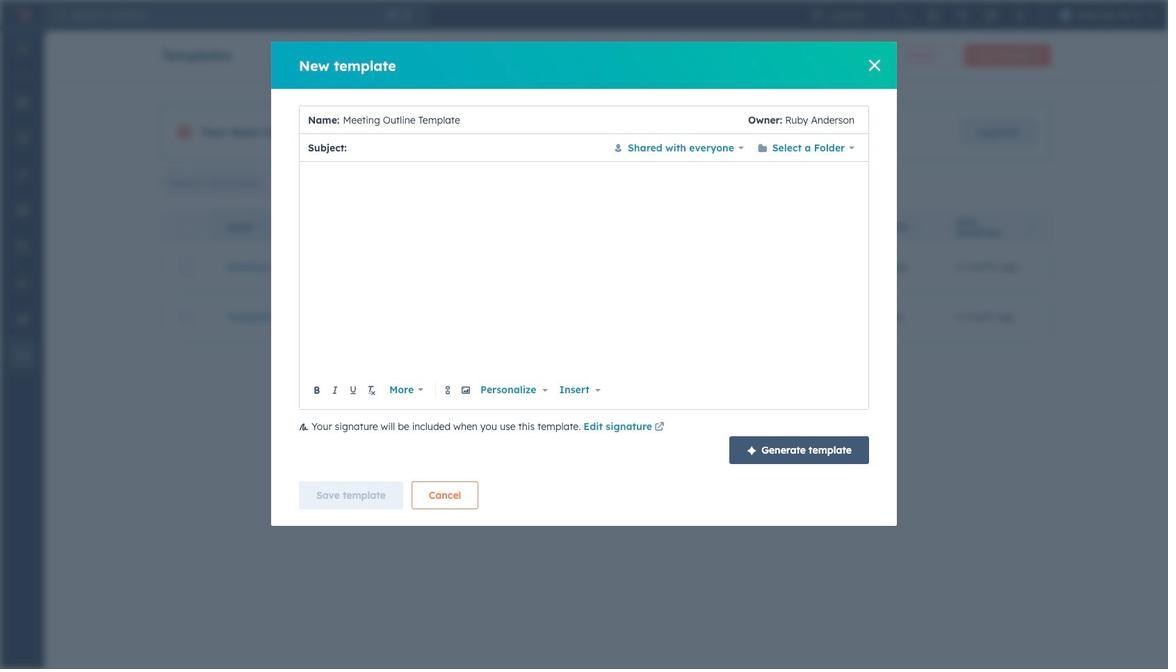 Task type: locate. For each thing, give the bounding box(es) containing it.
dialog
[[271, 42, 897, 527]]

menu item
[[1010, 0, 1032, 31]]

2 press to sort. element from the left
[[1029, 222, 1034, 234]]

banner
[[161, 40, 1052, 67]]

None text field
[[340, 106, 748, 134]]

1 horizontal spatial press to sort. image
[[1029, 222, 1034, 232]]

menu
[[803, 0, 1160, 31], [0, 31, 45, 635]]

1 horizontal spatial press to sort. element
[[1029, 222, 1034, 234]]

1 press to sort. image from the left
[[913, 222, 918, 232]]

close image
[[869, 60, 881, 71]]

press to sort. image
[[913, 222, 918, 232], [1029, 222, 1034, 232]]

press to sort. element
[[913, 222, 918, 234], [1029, 222, 1034, 234]]

0 horizontal spatial menu
[[0, 31, 45, 635]]

ascending sort. press to sort descending. element
[[256, 222, 261, 234]]

2 press to sort. image from the left
[[1029, 222, 1034, 232]]

link opens in a new window image
[[655, 423, 665, 433]]

ascending sort. press to sort descending. image
[[256, 222, 261, 232]]

1 horizontal spatial menu
[[803, 0, 1160, 31]]

None text field
[[350, 139, 604, 156], [309, 170, 860, 379], [350, 139, 604, 156], [309, 170, 860, 379]]

link opens in a new window image
[[655, 420, 665, 437]]

1 press to sort. element from the left
[[913, 222, 918, 234]]

0 horizontal spatial press to sort. element
[[913, 222, 918, 234]]

0 horizontal spatial press to sort. image
[[913, 222, 918, 232]]



Task type: describe. For each thing, give the bounding box(es) containing it.
press to sort. image for first "press to sort." element from left
[[913, 222, 918, 232]]

settings image
[[986, 10, 997, 21]]

Search search field
[[161, 169, 330, 197]]

help image
[[957, 10, 968, 21]]

press to sort. image for first "press to sort." element from the right
[[1029, 222, 1034, 232]]

marketplaces image
[[928, 10, 939, 21]]

ruby anderson image
[[1061, 10, 1072, 21]]

Search HubSpot search field
[[67, 4, 383, 26]]



Task type: vqa. For each thing, say whether or not it's contained in the screenshot.
Tara Schultz icon
no



